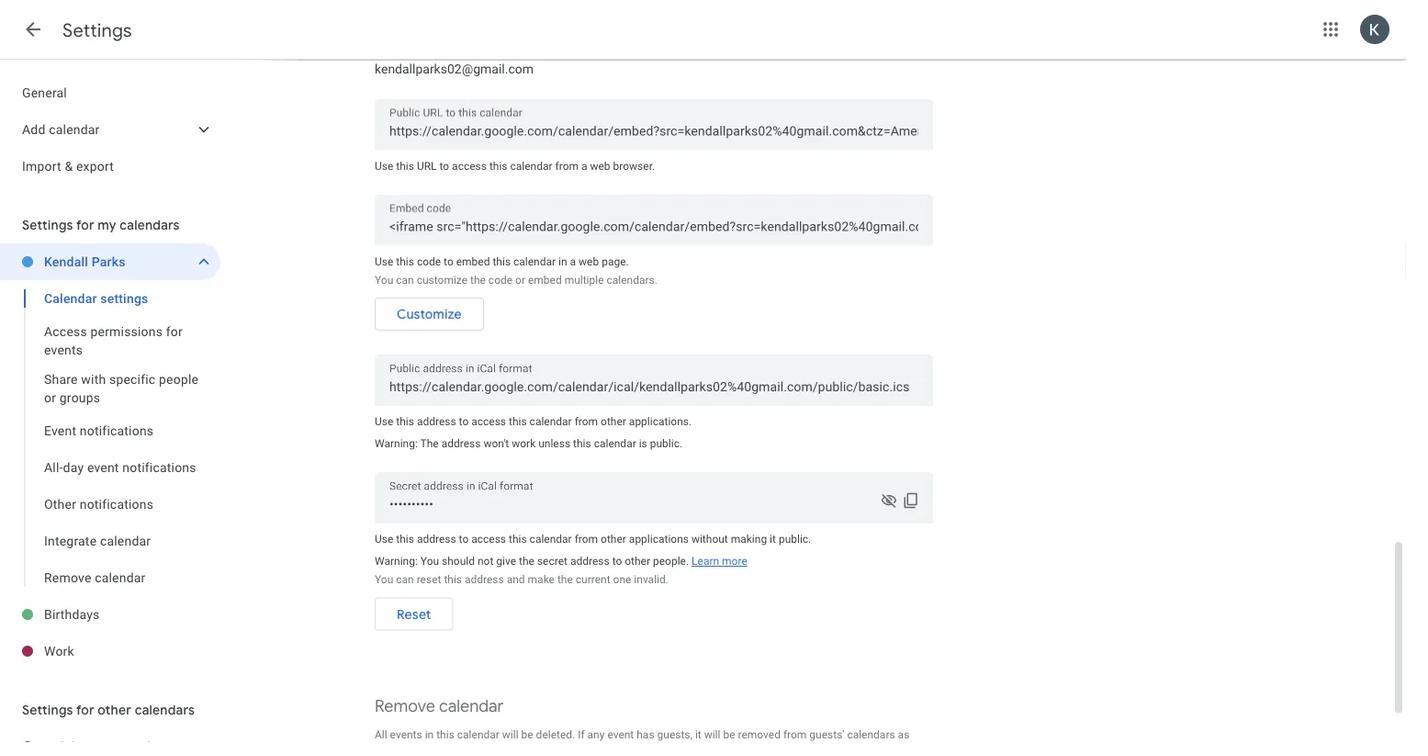 Task type: describe. For each thing, give the bounding box(es) containing it.
export
[[76, 158, 114, 174]]

use this address to access this calendar from other applications. warning: the address won't work unless this calendar is public.
[[375, 415, 692, 450]]

can for customize
[[396, 273, 414, 286]]

customize
[[397, 306, 462, 322]]

applications.
[[629, 415, 692, 428]]

making
[[731, 533, 767, 546]]

integrate calendar
[[44, 533, 151, 548]]

work tree item
[[0, 633, 220, 670]]

invalid.
[[634, 573, 669, 586]]

calendar settings
[[44, 291, 148, 306]]

access for use this address to access this calendar from other applications. warning: the address won't work unless this calendar is public.
[[471, 415, 506, 428]]

go back image
[[22, 18, 44, 40]]

event inside all events in this calendar will be deleted. if any event has guests, it will be removed from guests' calendars as
[[608, 728, 634, 741]]

1 be from the left
[[521, 728, 533, 741]]

remove calendar inside settings for my calendars tree
[[44, 570, 146, 585]]

unless
[[539, 437, 571, 450]]

has
[[637, 728, 655, 741]]

the inside use this address to access this calendar from other applications without making it public. warning: you should not give the secret address to other people. learn more
[[519, 555, 535, 568]]

all events in this calendar will be deleted. if any event has guests, it will be removed from guests' calendars as
[[375, 728, 910, 743]]

multiple
[[565, 273, 604, 286]]

access permissions for events
[[44, 324, 183, 357]]

parks
[[92, 254, 125, 269]]

calendars for settings for my calendars
[[120, 217, 180, 233]]

access for use this address to access this calendar from other applications without making it public. warning: you should not give the secret address to other people. learn more
[[471, 533, 506, 546]]

people.
[[653, 555, 689, 568]]

event inside settings for my calendars tree
[[87, 460, 119, 475]]

my
[[98, 217, 116, 233]]

is
[[639, 437, 647, 450]]

secret
[[537, 555, 568, 568]]

birthdays tree item
[[0, 596, 220, 633]]

or inside the share with specific people or groups
[[44, 390, 56, 405]]

kendallparks02@gmail.com
[[375, 62, 534, 77]]

this inside all events in this calendar will be deleted. if any event has guests, it will be removed from guests' calendars as
[[437, 728, 455, 741]]

other up invalid.
[[625, 555, 650, 568]]

settings for my calendars
[[22, 217, 180, 233]]

id
[[421, 49, 431, 62]]

current
[[576, 573, 611, 586]]

calendar id kendallparks02@gmail.com
[[375, 49, 534, 77]]

0 horizontal spatial the
[[470, 273, 486, 286]]

address down not
[[465, 573, 504, 586]]

2 horizontal spatial the
[[558, 573, 573, 586]]

calendars.
[[607, 273, 658, 286]]

from for applications
[[575, 533, 598, 546]]

people
[[159, 372, 199, 387]]

settings for other calendars
[[22, 702, 195, 718]]

all-day event notifications
[[44, 460, 196, 475]]

notifications for other notifications
[[80, 497, 154, 512]]

make
[[528, 573, 555, 586]]

work
[[44, 644, 74, 659]]

settings for my calendars tree
[[0, 243, 220, 670]]

access for use this url to access this calendar from a web browser.
[[452, 159, 487, 172]]

work link
[[44, 633, 220, 670]]

for for my
[[76, 217, 94, 233]]

0 vertical spatial in
[[559, 255, 567, 268]]

guests,
[[657, 728, 693, 741]]

to for use this url to access this calendar from a web browser.
[[440, 159, 449, 172]]

as
[[898, 728, 910, 741]]

all-
[[44, 460, 63, 475]]

more
[[722, 555, 748, 568]]

1 vertical spatial embed
[[528, 273, 562, 286]]

removed
[[738, 728, 781, 741]]

for for other
[[76, 702, 94, 718]]

permissions
[[90, 324, 163, 339]]

in inside all events in this calendar will be deleted. if any event has guests, it will be removed from guests' calendars as
[[425, 728, 434, 741]]

you for reset
[[375, 573, 393, 586]]

1 will from the left
[[502, 728, 519, 741]]

learn
[[692, 555, 719, 568]]

kendall
[[44, 254, 88, 269]]

use for use this url to access this calendar from a web browser.
[[375, 159, 393, 172]]

kendall parks
[[44, 254, 125, 269]]

reset button
[[375, 592, 453, 636]]

should
[[442, 555, 475, 568]]

any
[[588, 728, 605, 741]]

web for page.
[[579, 255, 599, 268]]

use this address to access this calendar from other applications without making it public. warning: you should not give the secret address to other people. learn more
[[375, 533, 811, 568]]

event
[[44, 423, 76, 438]]

settings for settings for my calendars
[[22, 217, 73, 233]]

2 be from the left
[[723, 728, 735, 741]]

guests'
[[810, 728, 845, 741]]

url
[[417, 159, 437, 172]]

add
[[22, 122, 46, 137]]

access
[[44, 324, 87, 339]]

can for reset
[[396, 573, 414, 586]]

1 horizontal spatial remove calendar
[[375, 695, 504, 716]]

calendars for settings for other calendars
[[135, 702, 195, 718]]

reset
[[397, 606, 431, 622]]

address up should
[[417, 533, 456, 546]]

from for applications.
[[575, 415, 598, 428]]

you can customize the code or embed multiple calendars.
[[375, 273, 658, 286]]

other up holidays in united states tree item
[[98, 702, 132, 718]]

a for in
[[570, 255, 576, 268]]

reset
[[417, 573, 441, 586]]

0 horizontal spatial embed
[[456, 255, 490, 268]]

one
[[613, 573, 631, 586]]

tree containing general
[[0, 74, 220, 185]]

import & export
[[22, 158, 114, 174]]

integrate
[[44, 533, 97, 548]]

day
[[63, 460, 84, 475]]

calendar for calendar settings
[[44, 291, 97, 306]]

from for web
[[555, 159, 579, 172]]

1 vertical spatial code
[[489, 273, 513, 286]]

calendar inside use this address to access this calendar from other applications without making it public. warning: you should not give the secret address to other people. learn more
[[530, 533, 572, 546]]



Task type: locate. For each thing, give the bounding box(es) containing it.
settings right go back icon
[[62, 19, 132, 42]]

1 horizontal spatial or
[[515, 273, 525, 286]]

1 vertical spatial remove
[[375, 695, 435, 716]]

customize
[[417, 273, 468, 286]]

0 horizontal spatial events
[[44, 342, 83, 357]]

1 vertical spatial the
[[519, 555, 535, 568]]

access up won't
[[471, 415, 506, 428]]

the down use this code to embed this calendar in a web page.
[[470, 273, 486, 286]]

1 vertical spatial calendar
[[44, 291, 97, 306]]

use
[[375, 159, 393, 172], [375, 255, 393, 268], [375, 415, 393, 428], [375, 533, 393, 546]]

if
[[578, 728, 585, 741]]

1 horizontal spatial embed
[[528, 273, 562, 286]]

public. inside use this address to access this calendar from other applications without making it public. warning: you should not give the secret address to other people. learn more
[[779, 533, 811, 546]]

access inside use this address to access this calendar from other applications. warning: the address won't work unless this calendar is public.
[[471, 415, 506, 428]]

use for use this address to access this calendar from other applications. warning: the address won't work unless this calendar is public.
[[375, 415, 393, 428]]

0 vertical spatial you
[[375, 273, 393, 286]]

1 vertical spatial or
[[44, 390, 56, 405]]

groups
[[60, 390, 100, 405]]

settings
[[62, 19, 132, 42], [22, 217, 73, 233], [22, 702, 73, 718]]

settings for settings
[[62, 19, 132, 42]]

1 horizontal spatial the
[[519, 555, 535, 568]]

you inside use this address to access this calendar from other applications without making it public. warning: you should not give the secret address to other people. learn more
[[421, 555, 439, 568]]

1 vertical spatial you
[[421, 555, 439, 568]]

1 vertical spatial for
[[166, 324, 183, 339]]

events inside all events in this calendar will be deleted. if any event has guests, it will be removed from guests' calendars as
[[390, 728, 422, 741]]

you
[[375, 273, 393, 286], [421, 555, 439, 568], [375, 573, 393, 586]]

0 vertical spatial code
[[417, 255, 441, 268]]

applications
[[629, 533, 689, 546]]

2 vertical spatial the
[[558, 573, 573, 586]]

calendars right my
[[120, 217, 180, 233]]

events inside access permissions for events
[[44, 342, 83, 357]]

1 horizontal spatial calendar
[[375, 49, 419, 62]]

tree
[[0, 74, 220, 185]]

settings down work
[[22, 702, 73, 718]]

share with specific people or groups
[[44, 372, 199, 405]]

public.
[[650, 437, 683, 450], [779, 533, 811, 546]]

warning: left the
[[375, 437, 418, 450]]

with
[[81, 372, 106, 387]]

1 horizontal spatial events
[[390, 728, 422, 741]]

&
[[65, 158, 73, 174]]

remove up all at the left of the page
[[375, 695, 435, 716]]

calendar up access on the left top
[[44, 291, 97, 306]]

0 horizontal spatial or
[[44, 390, 56, 405]]

it right guests,
[[695, 728, 702, 741]]

you left customize
[[375, 273, 393, 286]]

group
[[0, 280, 220, 596]]

will left deleted.
[[502, 728, 519, 741]]

other up one at the bottom left
[[601, 533, 626, 546]]

event right any
[[608, 728, 634, 741]]

a
[[581, 159, 587, 172], [570, 255, 576, 268]]

to for use this address to access this calendar from other applications without making it public. warning: you should not give the secret address to other people. learn more
[[459, 533, 469, 546]]

calendar
[[49, 122, 100, 137], [510, 159, 553, 172], [514, 255, 556, 268], [530, 415, 572, 428], [594, 437, 636, 450], [530, 533, 572, 546], [100, 533, 151, 548], [95, 570, 146, 585], [439, 695, 504, 716], [457, 728, 500, 741]]

in up the multiple
[[559, 255, 567, 268]]

1 vertical spatial remove calendar
[[375, 695, 504, 716]]

1 horizontal spatial be
[[723, 728, 735, 741]]

events
[[44, 342, 83, 357], [390, 728, 422, 741]]

1 use from the top
[[375, 159, 393, 172]]

birthdays
[[44, 607, 100, 622]]

2 vertical spatial calendars
[[847, 728, 895, 741]]

warning: inside use this address to access this calendar from other applications. warning: the address won't work unless this calendar is public.
[[375, 437, 418, 450]]

0 horizontal spatial remove
[[44, 570, 91, 585]]

deleted.
[[536, 728, 575, 741]]

learn more link
[[692, 555, 748, 568]]

all
[[375, 728, 387, 741]]

warning: up reset
[[375, 555, 418, 568]]

a for from
[[581, 159, 587, 172]]

address up the
[[417, 415, 456, 428]]

other notifications
[[44, 497, 154, 512]]

can
[[396, 273, 414, 286], [396, 573, 414, 586]]

use inside use this address to access this calendar from other applications. warning: the address won't work unless this calendar is public.
[[375, 415, 393, 428]]

calendar
[[375, 49, 419, 62], [44, 291, 97, 306]]

None text field
[[390, 118, 919, 144], [390, 214, 919, 240], [390, 118, 919, 144], [390, 214, 919, 240]]

0 vertical spatial can
[[396, 273, 414, 286]]

from inside all events in this calendar will be deleted. if any event has guests, it will be removed from guests' calendars as
[[784, 728, 807, 741]]

3 use from the top
[[375, 415, 393, 428]]

0 horizontal spatial event
[[87, 460, 119, 475]]

0 vertical spatial settings
[[62, 19, 132, 42]]

2 vertical spatial you
[[375, 573, 393, 586]]

from inside use this address to access this calendar from other applications. warning: the address won't work unless this calendar is public.
[[575, 415, 598, 428]]

0 horizontal spatial remove calendar
[[44, 570, 146, 585]]

for inside access permissions for events
[[166, 324, 183, 339]]

public. right making
[[779, 533, 811, 546]]

to for use this code to embed this calendar in a web page.
[[444, 255, 454, 268]]

you left reset
[[375, 573, 393, 586]]

0 vertical spatial remove calendar
[[44, 570, 146, 585]]

won't
[[484, 437, 509, 450]]

1 horizontal spatial will
[[704, 728, 721, 741]]

event right day
[[87, 460, 119, 475]]

0 horizontal spatial be
[[521, 728, 533, 741]]

2 vertical spatial notifications
[[80, 497, 154, 512]]

can left reset
[[396, 573, 414, 586]]

use inside use this address to access this calendar from other applications without making it public. warning: you should not give the secret address to other people. learn more
[[375, 533, 393, 546]]

without
[[692, 533, 728, 546]]

it inside use this address to access this calendar from other applications without making it public. warning: you should not give the secret address to other people. learn more
[[770, 533, 776, 546]]

share
[[44, 372, 78, 387]]

None text field
[[390, 374, 919, 400], [390, 492, 919, 517], [390, 374, 919, 400], [390, 492, 919, 517]]

be left removed
[[723, 728, 735, 741]]

other
[[44, 497, 76, 512]]

this
[[396, 159, 414, 172], [490, 159, 508, 172], [396, 255, 414, 268], [493, 255, 511, 268], [396, 415, 414, 428], [509, 415, 527, 428], [573, 437, 591, 450], [396, 533, 414, 546], [509, 533, 527, 546], [444, 573, 462, 586], [437, 728, 455, 741]]

1 vertical spatial web
[[579, 255, 599, 268]]

give
[[496, 555, 516, 568]]

1 can from the top
[[396, 273, 414, 286]]

for up holidays in united states tree item
[[76, 702, 94, 718]]

other
[[601, 415, 626, 428], [601, 533, 626, 546], [625, 555, 650, 568], [98, 702, 132, 718]]

the down secret
[[558, 573, 573, 586]]

1 vertical spatial events
[[390, 728, 422, 741]]

in right all at the left of the page
[[425, 728, 434, 741]]

use for use this address to access this calendar from other applications without making it public. warning: you should not give the secret address to other people. learn more
[[375, 533, 393, 546]]

2 can from the top
[[396, 573, 414, 586]]

0 horizontal spatial in
[[425, 728, 434, 741]]

calendar for calendar id kendallparks02@gmail.com
[[375, 49, 419, 62]]

general
[[22, 85, 67, 100]]

warning: inside use this address to access this calendar from other applications without making it public. warning: you should not give the secret address to other people. learn more
[[375, 555, 418, 568]]

access
[[452, 159, 487, 172], [471, 415, 506, 428], [471, 533, 506, 546]]

0 vertical spatial embed
[[456, 255, 490, 268]]

birthdays link
[[44, 596, 220, 633]]

calendars up holidays in united states tree item
[[135, 702, 195, 718]]

the up you can reset this address and make the current one invalid.
[[519, 555, 535, 568]]

use for use this code to embed this calendar in a web page.
[[375, 255, 393, 268]]

1 vertical spatial settings
[[22, 217, 73, 233]]

you up reset
[[421, 555, 439, 568]]

public. down applications.
[[650, 437, 683, 450]]

0 vertical spatial a
[[581, 159, 587, 172]]

for left my
[[76, 217, 94, 233]]

other inside use this address to access this calendar from other applications. warning: the address won't work unless this calendar is public.
[[601, 415, 626, 428]]

settings for settings for other calendars
[[22, 702, 73, 718]]

code
[[417, 255, 441, 268], [489, 273, 513, 286]]

access inside use this address to access this calendar from other applications without making it public. warning: you should not give the secret address to other people. learn more
[[471, 533, 506, 546]]

add calendar
[[22, 122, 100, 137]]

calendar left "id"
[[375, 49, 419, 62]]

1 vertical spatial warning:
[[375, 555, 418, 568]]

access up not
[[471, 533, 506, 546]]

0 vertical spatial warning:
[[375, 437, 418, 450]]

calendars inside all events in this calendar will be deleted. if any event has guests, it will be removed from guests' calendars as
[[847, 728, 895, 741]]

kendall parks tree item
[[0, 243, 220, 280]]

remove calendar down integrate calendar
[[44, 570, 146, 585]]

or down share
[[44, 390, 56, 405]]

will
[[502, 728, 519, 741], [704, 728, 721, 741]]

1 vertical spatial it
[[695, 728, 702, 741]]

a left 'browser.'
[[581, 159, 587, 172]]

settings heading
[[62, 19, 132, 42]]

or down use this code to embed this calendar in a web page.
[[515, 273, 525, 286]]

remove down integrate
[[44, 570, 91, 585]]

not
[[478, 555, 494, 568]]

work
[[512, 437, 536, 450]]

remove inside settings for my calendars tree
[[44, 570, 91, 585]]

public. inside use this address to access this calendar from other applications. warning: the address won't work unless this calendar is public.
[[650, 437, 683, 450]]

1 horizontal spatial remove
[[375, 695, 435, 716]]

1 horizontal spatial public.
[[779, 533, 811, 546]]

1 vertical spatial a
[[570, 255, 576, 268]]

1 warning: from the top
[[375, 437, 418, 450]]

code up customize
[[417, 255, 441, 268]]

from left 'browser.'
[[555, 159, 579, 172]]

import
[[22, 158, 61, 174]]

0 vertical spatial notifications
[[80, 423, 154, 438]]

notifications up all-day event notifications at left bottom
[[80, 423, 154, 438]]

address up current
[[570, 555, 610, 568]]

from inside use this address to access this calendar from other applications without making it public. warning: you should not give the secret address to other people. learn more
[[575, 533, 598, 546]]

you for customize
[[375, 273, 393, 286]]

settings up kendall
[[22, 217, 73, 233]]

warning:
[[375, 437, 418, 450], [375, 555, 418, 568]]

for right permissions
[[166, 324, 183, 339]]

1 horizontal spatial it
[[770, 533, 776, 546]]

notifications
[[80, 423, 154, 438], [122, 460, 196, 475], [80, 497, 154, 512]]

code down use this code to embed this calendar in a web page.
[[489, 273, 513, 286]]

2 use from the top
[[375, 255, 393, 268]]

0 vertical spatial events
[[44, 342, 83, 357]]

notifications down all-day event notifications at left bottom
[[80, 497, 154, 512]]

other left applications.
[[601, 415, 626, 428]]

0 vertical spatial calendar
[[375, 49, 419, 62]]

0 vertical spatial event
[[87, 460, 119, 475]]

remove
[[44, 570, 91, 585], [375, 695, 435, 716]]

web
[[590, 159, 611, 172], [579, 255, 599, 268]]

calendar inside group
[[44, 291, 97, 306]]

use this url to access this calendar from a web browser.
[[375, 159, 655, 172]]

be left deleted.
[[521, 728, 533, 741]]

address right the
[[442, 437, 481, 450]]

from left the guests'
[[784, 728, 807, 741]]

browser.
[[613, 159, 655, 172]]

1 vertical spatial can
[[396, 573, 414, 586]]

1 vertical spatial access
[[471, 415, 506, 428]]

1 vertical spatial event
[[608, 728, 634, 741]]

access right url
[[452, 159, 487, 172]]

0 vertical spatial for
[[76, 217, 94, 233]]

events right all at the left of the page
[[390, 728, 422, 741]]

calendar inside calendar id kendallparks02@gmail.com
[[375, 49, 419, 62]]

0 horizontal spatial public.
[[650, 437, 683, 450]]

1 horizontal spatial in
[[559, 255, 567, 268]]

0 horizontal spatial a
[[570, 255, 576, 268]]

embed up customize
[[456, 255, 490, 268]]

or
[[515, 273, 525, 286], [44, 390, 56, 405]]

1 horizontal spatial code
[[489, 273, 513, 286]]

4 use from the top
[[375, 533, 393, 546]]

0 horizontal spatial code
[[417, 255, 441, 268]]

2 vertical spatial access
[[471, 533, 506, 546]]

to
[[440, 159, 449, 172], [444, 255, 454, 268], [459, 415, 469, 428], [459, 533, 469, 546], [612, 555, 622, 568]]

event notifications
[[44, 423, 154, 438]]

1 horizontal spatial a
[[581, 159, 587, 172]]

in
[[559, 255, 567, 268], [425, 728, 434, 741]]

from up current
[[575, 533, 598, 546]]

embed left the multiple
[[528, 273, 562, 286]]

remove calendar up all at the left of the page
[[375, 695, 504, 716]]

1 horizontal spatial event
[[608, 728, 634, 741]]

1 vertical spatial notifications
[[122, 460, 196, 475]]

notifications down event notifications
[[122, 460, 196, 475]]

events down access on the left top
[[44, 342, 83, 357]]

web left 'browser.'
[[590, 159, 611, 172]]

calendar inside all events in this calendar will be deleted. if any event has guests, it will be removed from guests' calendars as
[[457, 728, 500, 741]]

0 vertical spatial calendars
[[120, 217, 180, 233]]

it right making
[[770, 533, 776, 546]]

the
[[420, 437, 439, 450]]

0 vertical spatial or
[[515, 273, 525, 286]]

from left applications.
[[575, 415, 598, 428]]

it
[[770, 533, 776, 546], [695, 728, 702, 741]]

holidays in united states tree item
[[0, 728, 220, 743]]

0 vertical spatial web
[[590, 159, 611, 172]]

1 vertical spatial in
[[425, 728, 434, 741]]

can left customize
[[396, 273, 414, 286]]

0 vertical spatial the
[[470, 273, 486, 286]]

2 will from the left
[[704, 728, 721, 741]]

it inside all events in this calendar will be deleted. if any event has guests, it will be removed from guests' calendars as
[[695, 728, 702, 741]]

2 warning: from the top
[[375, 555, 418, 568]]

calendars left as
[[847, 728, 895, 741]]

will right guests,
[[704, 728, 721, 741]]

you can reset this address and make the current one invalid.
[[375, 573, 669, 586]]

specific
[[109, 372, 156, 387]]

web for browser.
[[590, 159, 611, 172]]

use this code to embed this calendar in a web page.
[[375, 255, 629, 268]]

group containing calendar settings
[[0, 280, 220, 596]]

1 vertical spatial public.
[[779, 533, 811, 546]]

0 vertical spatial public.
[[650, 437, 683, 450]]

2 vertical spatial for
[[76, 702, 94, 718]]

2 vertical spatial settings
[[22, 702, 73, 718]]

1 vertical spatial calendars
[[135, 702, 195, 718]]

0 horizontal spatial will
[[502, 728, 519, 741]]

from
[[555, 159, 579, 172], [575, 415, 598, 428], [575, 533, 598, 546], [784, 728, 807, 741]]

web up the multiple
[[579, 255, 599, 268]]

0 vertical spatial access
[[452, 159, 487, 172]]

0 horizontal spatial calendar
[[44, 291, 97, 306]]

0 horizontal spatial it
[[695, 728, 702, 741]]

to for use this address to access this calendar from other applications. warning: the address won't work unless this calendar is public.
[[459, 415, 469, 428]]

0 vertical spatial it
[[770, 533, 776, 546]]

address
[[417, 415, 456, 428], [442, 437, 481, 450], [417, 533, 456, 546], [570, 555, 610, 568], [465, 573, 504, 586]]

a up the multiple
[[570, 255, 576, 268]]

and
[[507, 573, 525, 586]]

0 vertical spatial remove
[[44, 570, 91, 585]]

settings
[[100, 291, 148, 306]]

for
[[76, 217, 94, 233], [166, 324, 183, 339], [76, 702, 94, 718]]

page.
[[602, 255, 629, 268]]

to inside use this address to access this calendar from other applications. warning: the address won't work unless this calendar is public.
[[459, 415, 469, 428]]

the
[[470, 273, 486, 286], [519, 555, 535, 568], [558, 573, 573, 586]]

notifications for event notifications
[[80, 423, 154, 438]]



Task type: vqa. For each thing, say whether or not it's contained in the screenshot.
14 Element
no



